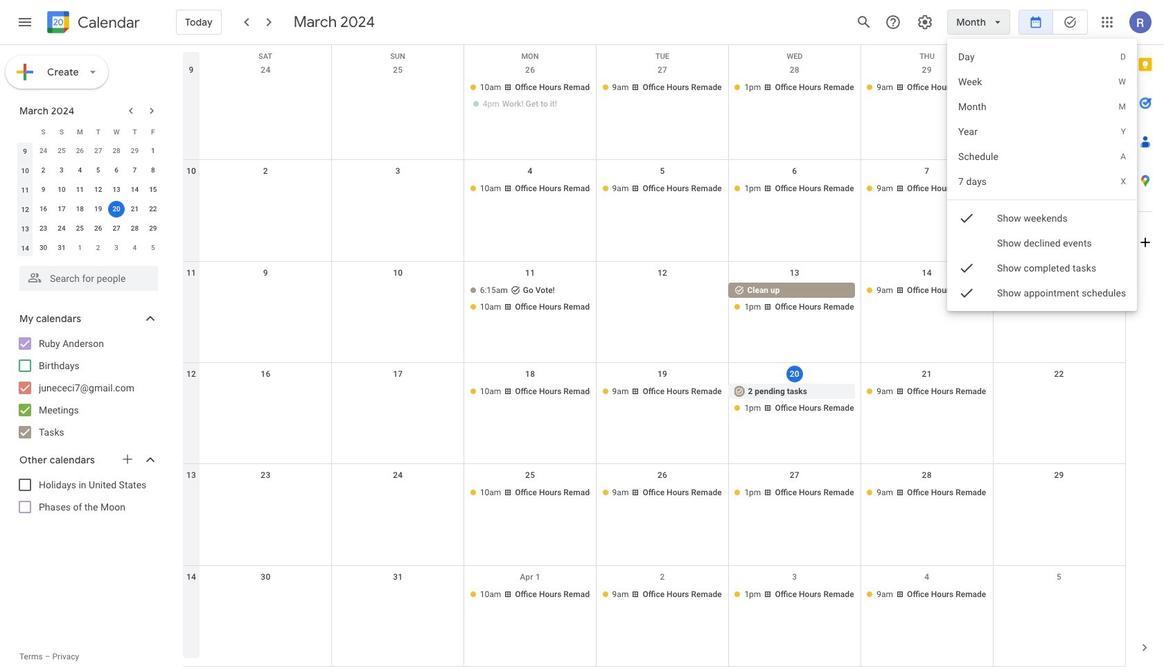 Task type: vqa. For each thing, say whether or not it's contained in the screenshot.
31 element
yes



Task type: describe. For each thing, give the bounding box(es) containing it.
18 element
[[72, 201, 88, 218]]

1 element
[[145, 143, 161, 159]]

6 menu item from the top
[[947, 169, 1137, 194]]

26 element
[[90, 220, 106, 237]]

4 menu item from the top
[[947, 119, 1137, 144]]

29 element
[[145, 220, 161, 237]]

2 menu item from the top
[[947, 69, 1137, 94]]

13 element
[[108, 182, 125, 198]]

other calendars list
[[3, 474, 172, 518]]

30 element
[[35, 240, 52, 256]]

4 element
[[72, 162, 88, 179]]

main drawer image
[[17, 14, 33, 30]]

5 menu item from the top
[[947, 144, 1137, 169]]

3 menu item from the top
[[947, 94, 1137, 119]]

2 checkbox item from the top
[[947, 206, 1137, 231]]

march 2024 grid
[[13, 122, 162, 258]]

14 element
[[126, 182, 143, 198]]

february 28 element
[[108, 143, 125, 159]]

5 element
[[90, 162, 106, 179]]

february 25 element
[[53, 143, 70, 159]]

april 1 element
[[72, 240, 88, 256]]

9 element
[[35, 182, 52, 198]]

15 element
[[145, 182, 161, 198]]

22 element
[[145, 201, 161, 218]]

4 checkbox item from the top
[[947, 281, 1137, 306]]

31 element
[[53, 240, 70, 256]]

3 element
[[53, 162, 70, 179]]

28 element
[[126, 220, 143, 237]]

february 24 element
[[35, 143, 52, 159]]

april 3 element
[[108, 240, 125, 256]]



Task type: locate. For each thing, give the bounding box(es) containing it.
row
[[183, 45, 1125, 66], [183, 59, 1125, 160], [16, 122, 162, 141], [16, 141, 162, 161], [183, 160, 1125, 262], [16, 161, 162, 180], [16, 180, 162, 200], [16, 200, 162, 219], [16, 219, 162, 238], [16, 238, 162, 258], [183, 262, 1125, 363], [183, 363, 1125, 464], [183, 464, 1125, 566], [183, 566, 1125, 667]]

checkbox item
[[947, 191, 1137, 295], [947, 206, 1137, 231], [947, 256, 1137, 281], [947, 281, 1137, 306]]

2 element
[[35, 162, 52, 179]]

february 26 element
[[72, 143, 88, 159]]

1 checkbox item from the top
[[947, 191, 1137, 295]]

21 element
[[126, 201, 143, 218]]

heading
[[75, 14, 140, 31]]

february 27 element
[[90, 143, 106, 159]]

heading inside calendar element
[[75, 14, 140, 31]]

7 element
[[126, 162, 143, 179]]

16 element
[[35, 201, 52, 218]]

my calendars list
[[3, 333, 172, 443]]

8 element
[[145, 162, 161, 179]]

19 element
[[90, 201, 106, 218]]

24 element
[[53, 220, 70, 237]]

settings menu image
[[917, 14, 933, 30]]

11 element
[[72, 182, 88, 198]]

Search for people text field
[[28, 266, 150, 291]]

None search field
[[0, 261, 172, 291]]

17 element
[[53, 201, 70, 218]]

0 horizontal spatial column header
[[16, 122, 34, 141]]

6 element
[[108, 162, 125, 179]]

1 menu item from the top
[[947, 44, 1137, 69]]

3 checkbox item from the top
[[947, 256, 1137, 281]]

calendar element
[[44, 8, 140, 39]]

23 element
[[35, 220, 52, 237]]

cell inside row group
[[107, 200, 126, 219]]

12 element
[[90, 182, 106, 198]]

april 5 element
[[145, 240, 161, 256]]

1 vertical spatial column header
[[16, 122, 34, 141]]

menu
[[947, 39, 1137, 311]]

add other calendars image
[[121, 452, 134, 466]]

february 29 element
[[126, 143, 143, 159]]

column header inside march 2024 grid
[[16, 122, 34, 141]]

column header
[[994, 45, 1125, 59], [16, 122, 34, 141]]

april 2 element
[[90, 240, 106, 256]]

0 vertical spatial column header
[[994, 45, 1125, 59]]

cell
[[200, 80, 332, 113], [332, 80, 464, 113], [464, 80, 596, 113], [993, 80, 1125, 113], [200, 181, 332, 198], [332, 181, 464, 198], [993, 181, 1125, 198], [107, 200, 126, 219], [200, 282, 332, 316], [332, 282, 464, 316], [464, 282, 596, 316], [596, 282, 729, 316], [728, 282, 861, 316], [993, 282, 1125, 316], [200, 384, 332, 417], [332, 384, 464, 417], [728, 384, 861, 417], [993, 384, 1125, 417], [200, 485, 332, 502], [332, 485, 464, 502], [993, 485, 1125, 502], [200, 587, 332, 603], [332, 587, 464, 603], [993, 587, 1125, 603]]

10 element
[[53, 182, 70, 198]]

row group
[[16, 141, 162, 258]]

20, today element
[[108, 201, 125, 218]]

27 element
[[108, 220, 125, 237]]

25 element
[[72, 220, 88, 237]]

tab list
[[1126, 45, 1164, 628]]

april 4 element
[[126, 240, 143, 256]]

menu item
[[947, 44, 1137, 69], [947, 69, 1137, 94], [947, 94, 1137, 119], [947, 119, 1137, 144], [947, 144, 1137, 169], [947, 169, 1137, 194]]

1 horizontal spatial column header
[[994, 45, 1125, 59]]

grid
[[183, 45, 1125, 667]]

row group inside march 2024 grid
[[16, 141, 162, 258]]



